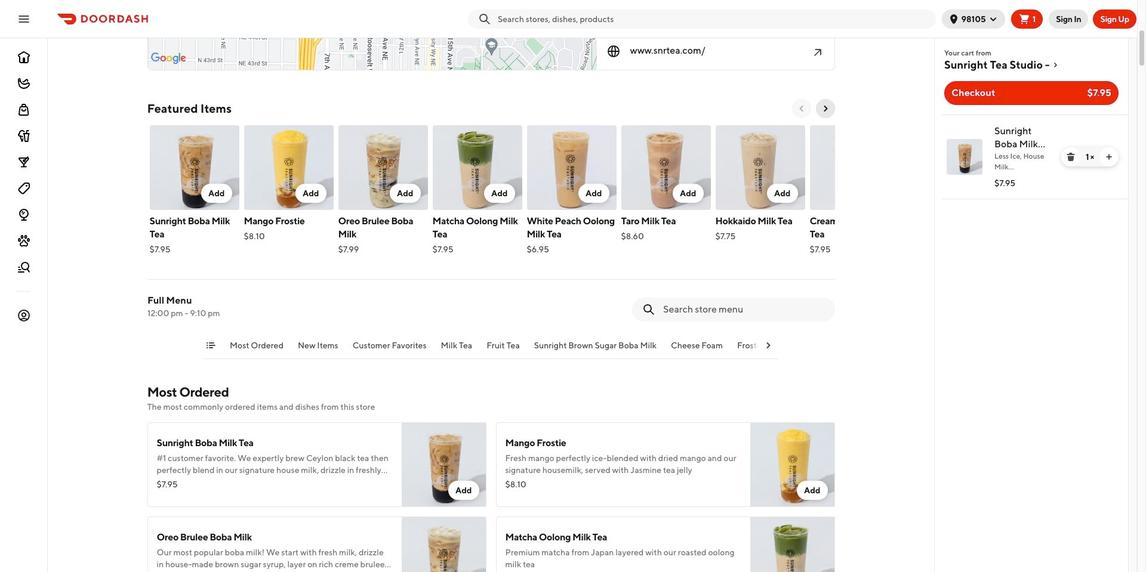 Task type: locate. For each thing, give the bounding box(es) containing it.
powered by google image
[[151, 53, 186, 64]]

0 vertical spatial mango frostie image
[[244, 125, 333, 210]]

matcha oolong milk tea image
[[432, 125, 522, 210], [750, 517, 835, 572]]

mango frostie image
[[244, 125, 333, 210], [750, 423, 835, 507]]

hokkaido milk tea image
[[715, 125, 805, 210]]

remove item from cart image
[[1066, 152, 1076, 162]]

heading
[[147, 101, 232, 116]]

1 horizontal spatial matcha oolong milk tea image
[[750, 517, 835, 572]]

1 vertical spatial mango frostie image
[[750, 423, 835, 507]]

0 horizontal spatial matcha oolong milk tea image
[[432, 125, 522, 210]]

1 horizontal spatial sunright boba milk tea image
[[401, 423, 486, 507]]

0 vertical spatial oreo brulee boba milk image
[[338, 125, 428, 210]]

oreo brulee boba milk image
[[338, 125, 428, 210], [401, 517, 486, 572]]

open menu image
[[17, 12, 31, 26]]

next button of carousel image
[[821, 104, 830, 113]]

show menu categories image
[[206, 341, 215, 350]]

scroll menu navigation right image
[[763, 341, 773, 350]]

0 horizontal spatial mango frostie image
[[244, 125, 333, 210]]

sunright boba milk tea image
[[150, 125, 239, 210], [947, 139, 983, 175], [401, 423, 486, 507]]

1 vertical spatial matcha oolong milk tea image
[[750, 517, 835, 572]]



Task type: vqa. For each thing, say whether or not it's contained in the screenshot.
FROM
no



Task type: describe. For each thing, give the bounding box(es) containing it.
0 horizontal spatial sunright boba milk tea image
[[150, 125, 239, 210]]

map region
[[148, 0, 597, 70]]

1 vertical spatial oreo brulee boba milk image
[[401, 517, 486, 572]]

2 horizontal spatial sunright boba milk tea image
[[947, 139, 983, 175]]

Store search: begin typing to search for stores available on DoorDash text field
[[498, 13, 931, 25]]

taro milk tea image
[[621, 125, 711, 210]]

white peach oolong milk tea image
[[527, 125, 616, 210]]

previous button of carousel image
[[797, 104, 806, 113]]

0 vertical spatial matcha oolong milk tea image
[[432, 125, 522, 210]]

Item Search search field
[[663, 303, 825, 316]]

add one to cart image
[[1104, 152, 1114, 162]]

1 horizontal spatial mango frostie image
[[750, 423, 835, 507]]



